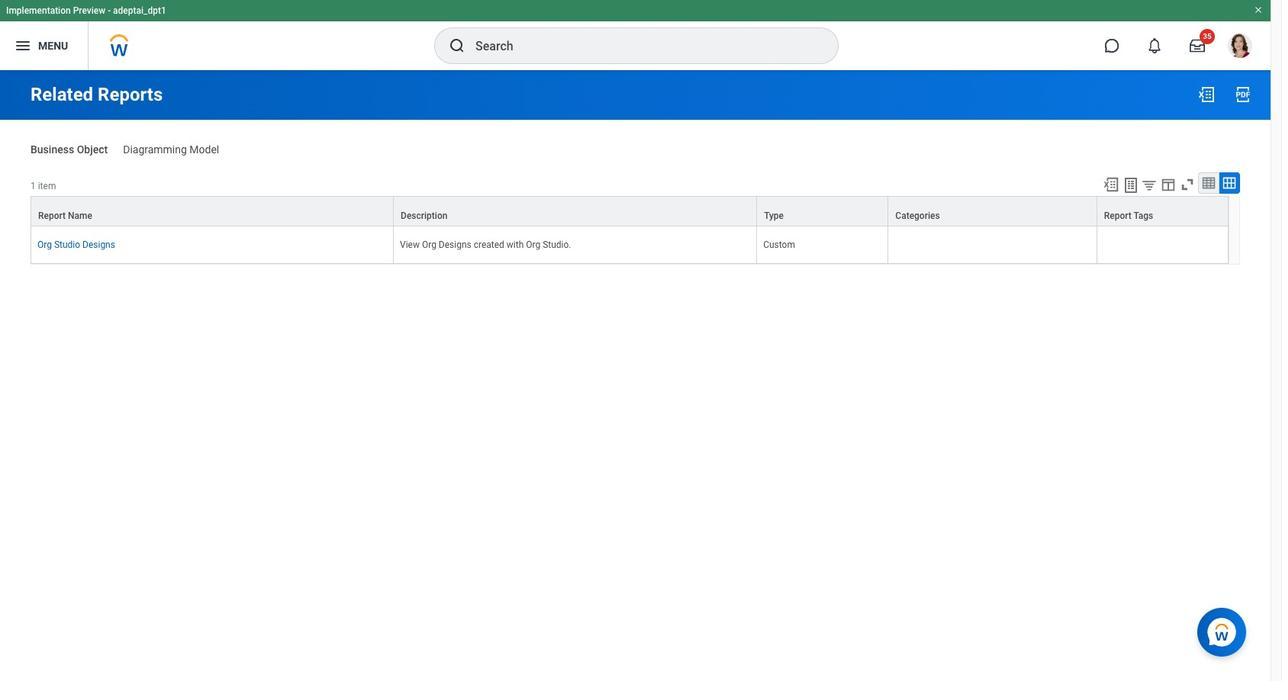 Task type: describe. For each thing, give the bounding box(es) containing it.
1 org from the left
[[37, 240, 52, 250]]

studio.
[[543, 240, 572, 250]]

business object
[[31, 144, 108, 156]]

tags
[[1134, 211, 1154, 221]]

related reports main content
[[0, 70, 1271, 279]]

designs for org
[[439, 240, 472, 250]]

export to excel image for item
[[1103, 176, 1120, 193]]

1
[[31, 181, 36, 191]]

implementation preview -   adeptai_dpt1
[[6, 5, 166, 16]]

description button
[[394, 197, 757, 226]]

type
[[764, 211, 784, 221]]

reports
[[98, 84, 163, 105]]

table image
[[1202, 175, 1217, 191]]

1 cell from the left
[[889, 227, 1098, 264]]

notifications large image
[[1148, 38, 1163, 53]]

related reports
[[31, 84, 163, 105]]

35 button
[[1181, 29, 1216, 63]]

3 org from the left
[[526, 240, 541, 250]]

2 cell from the left
[[1098, 227, 1229, 264]]

preview
[[73, 5, 106, 16]]

report tags button
[[1098, 197, 1229, 226]]

click to view/edit grid preferences image
[[1161, 176, 1177, 193]]

view org designs created with org studio.
[[400, 240, 572, 250]]

1 item
[[31, 181, 56, 191]]

close environment banner image
[[1255, 5, 1264, 15]]

justify image
[[14, 37, 32, 55]]

export to worksheets image
[[1122, 176, 1141, 195]]

type button
[[758, 197, 888, 226]]

menu
[[38, 39, 68, 52]]

custom
[[764, 240, 796, 250]]

Search Workday  search field
[[476, 29, 807, 63]]

row containing report name
[[31, 196, 1229, 227]]

-
[[108, 5, 111, 16]]

created
[[474, 240, 505, 250]]

profile logan mcneil image
[[1229, 34, 1253, 61]]

business
[[31, 144, 74, 156]]

implementation
[[6, 5, 71, 16]]

report name
[[38, 211, 92, 221]]



Task type: vqa. For each thing, say whether or not it's contained in the screenshot.
Absence/Time button at the left of page
no



Task type: locate. For each thing, give the bounding box(es) containing it.
row containing org studio designs
[[31, 227, 1229, 264]]

view printable version (pdf) image
[[1235, 86, 1253, 104]]

expand table image
[[1222, 175, 1238, 191]]

0 vertical spatial export to excel image
[[1198, 86, 1216, 104]]

2 horizontal spatial org
[[526, 240, 541, 250]]

fullscreen image
[[1180, 176, 1197, 193]]

report name button
[[31, 197, 393, 226]]

1 report from the left
[[38, 211, 66, 221]]

select to filter grid data image
[[1142, 177, 1158, 193]]

org studio designs
[[37, 240, 115, 250]]

35
[[1204, 32, 1212, 40]]

2 row from the top
[[31, 227, 1229, 264]]

export to excel image for reports
[[1198, 86, 1216, 104]]

1 horizontal spatial report
[[1105, 211, 1132, 221]]

designs
[[83, 240, 115, 250], [439, 240, 472, 250]]

cell down 'report tags' popup button
[[1098, 227, 1229, 264]]

related
[[31, 84, 93, 105]]

toolbar
[[1096, 172, 1241, 196]]

report left name
[[38, 211, 66, 221]]

view
[[400, 240, 420, 250]]

1 vertical spatial export to excel image
[[1103, 176, 1120, 193]]

studio
[[54, 240, 80, 250]]

item
[[38, 181, 56, 191]]

designs left created
[[439, 240, 472, 250]]

2 designs from the left
[[439, 240, 472, 250]]

designs for studio
[[83, 240, 115, 250]]

export to excel image left export to worksheets image at right top
[[1103, 176, 1120, 193]]

categories
[[896, 211, 940, 221]]

1 row from the top
[[31, 196, 1229, 227]]

report left the tags
[[1105, 211, 1132, 221]]

row
[[31, 196, 1229, 227], [31, 227, 1229, 264]]

report
[[38, 211, 66, 221], [1105, 211, 1132, 221]]

cell
[[889, 227, 1098, 264], [1098, 227, 1229, 264]]

report for report tags
[[1105, 211, 1132, 221]]

org left studio
[[37, 240, 52, 250]]

1 horizontal spatial designs
[[439, 240, 472, 250]]

model
[[190, 144, 219, 156]]

description
[[401, 211, 448, 221]]

object
[[77, 144, 108, 156]]

inbox large image
[[1190, 38, 1206, 53]]

menu banner
[[0, 0, 1271, 70]]

with
[[507, 240, 524, 250]]

export to excel image left view printable version (pdf) icon
[[1198, 86, 1216, 104]]

menu button
[[0, 21, 88, 70]]

report for report name
[[38, 211, 66, 221]]

search image
[[448, 37, 467, 55]]

diagramming model element
[[123, 140, 219, 156]]

0 horizontal spatial report
[[38, 211, 66, 221]]

1 horizontal spatial org
[[422, 240, 437, 250]]

org right with
[[526, 240, 541, 250]]

designs right studio
[[83, 240, 115, 250]]

2 org from the left
[[422, 240, 437, 250]]

0 horizontal spatial org
[[37, 240, 52, 250]]

adeptai_dpt1
[[113, 5, 166, 16]]

2 report from the left
[[1105, 211, 1132, 221]]

report tags
[[1105, 211, 1154, 221]]

0 horizontal spatial export to excel image
[[1103, 176, 1120, 193]]

export to excel image
[[1198, 86, 1216, 104], [1103, 176, 1120, 193]]

toolbar inside related reports main content
[[1096, 172, 1241, 196]]

diagramming
[[123, 144, 187, 156]]

cell down categories popup button
[[889, 227, 1098, 264]]

org right view
[[422, 240, 437, 250]]

categories button
[[889, 197, 1097, 226]]

1 designs from the left
[[83, 240, 115, 250]]

org
[[37, 240, 52, 250], [422, 240, 437, 250], [526, 240, 541, 250]]

0 horizontal spatial designs
[[83, 240, 115, 250]]

org studio designs link
[[37, 237, 115, 250]]

name
[[68, 211, 92, 221]]

1 horizontal spatial export to excel image
[[1198, 86, 1216, 104]]

diagramming model
[[123, 144, 219, 156]]



